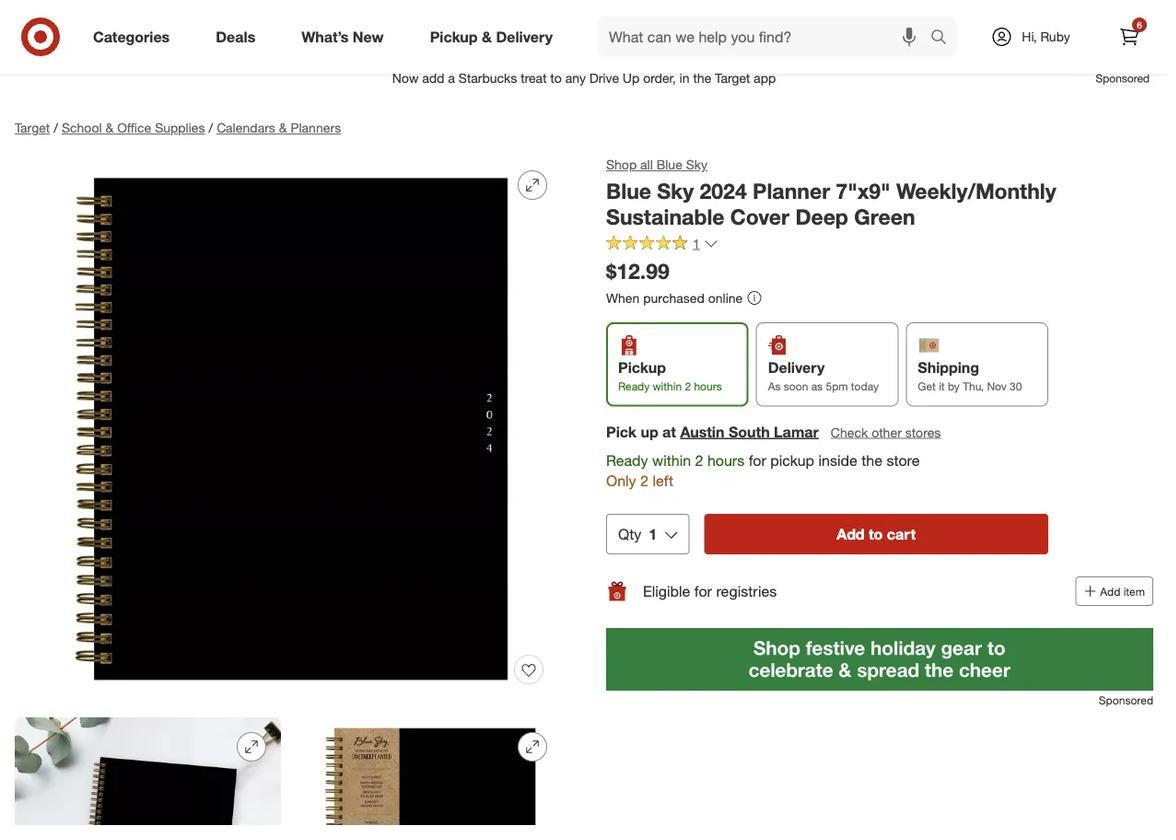 Task type: locate. For each thing, give the bounding box(es) containing it.
within inside pickup ready within 2 hours
[[653, 380, 682, 394]]

check other stores
[[831, 424, 941, 440]]

2 horizontal spatial &
[[482, 28, 492, 46]]

new
[[353, 28, 384, 46]]

1 vertical spatial within
[[652, 451, 691, 469]]

1 vertical spatial 1
[[649, 525, 657, 543]]

target
[[15, 120, 50, 136]]

1 horizontal spatial 2
[[685, 380, 691, 394]]

pickup up up
[[618, 359, 666, 377]]

delivery
[[496, 28, 553, 46], [768, 359, 825, 377]]

2
[[685, 380, 691, 394], [695, 451, 703, 469], [640, 472, 649, 490]]

store
[[887, 451, 920, 469]]

check other stores button
[[830, 422, 942, 443]]

6 link
[[1109, 17, 1150, 57]]

1 horizontal spatial delivery
[[768, 359, 825, 377]]

sustainable
[[606, 204, 724, 230]]

ready inside ready within 2 hours for pickup inside the store only 2 left
[[606, 451, 648, 469]]

2 up austin
[[685, 380, 691, 394]]

1 vertical spatial for
[[695, 582, 712, 600]]

0 horizontal spatial delivery
[[496, 28, 553, 46]]

/ right "supplies"
[[209, 120, 213, 136]]

2024
[[700, 178, 747, 204]]

within
[[653, 380, 682, 394], [652, 451, 691, 469]]

1 vertical spatial add
[[1100, 585, 1121, 598]]

pick up at austin south lamar
[[606, 423, 819, 441]]

planner
[[753, 178, 830, 204]]

nov
[[987, 380, 1007, 394]]

1 vertical spatial delivery
[[768, 359, 825, 377]]

categories link
[[77, 17, 193, 57]]

&
[[482, 28, 492, 46], [106, 120, 114, 136], [279, 120, 287, 136]]

0 horizontal spatial 2
[[640, 472, 649, 490]]

image gallery element
[[15, 156, 562, 826]]

add
[[837, 525, 865, 543], [1100, 585, 1121, 598]]

cover
[[730, 204, 790, 230]]

0 horizontal spatial blue
[[606, 178, 651, 204]]

for inside ready within 2 hours for pickup inside the store only 2 left
[[749, 451, 766, 469]]

planners
[[291, 120, 341, 136]]

by
[[948, 380, 960, 394]]

get
[[918, 380, 936, 394]]

soon
[[784, 380, 808, 394]]

search
[[922, 30, 966, 48]]

school
[[62, 120, 102, 136]]

what's new link
[[286, 17, 407, 57]]

advertisement region
[[0, 56, 1168, 100], [606, 628, 1153, 691]]

shop
[[606, 157, 637, 173]]

shipping
[[918, 359, 979, 377]]

0 horizontal spatial add
[[837, 525, 865, 543]]

pickup inside pickup ready within 2 hours
[[618, 359, 666, 377]]

0 vertical spatial for
[[749, 451, 766, 469]]

1 horizontal spatial for
[[749, 451, 766, 469]]

blue
[[657, 157, 683, 173], [606, 178, 651, 204]]

hours down pick up at austin south lamar
[[707, 451, 745, 469]]

ruby
[[1041, 29, 1070, 45]]

0 vertical spatial within
[[653, 380, 682, 394]]

for right eligible
[[695, 582, 712, 600]]

/
[[54, 120, 58, 136], [209, 120, 213, 136]]

0 vertical spatial pickup
[[430, 28, 478, 46]]

add inside add item button
[[1100, 585, 1121, 598]]

calendars & planners link
[[217, 120, 341, 136]]

add left 'to'
[[837, 525, 865, 543]]

blue sky 2024 planner 7&#34;x9&#34; weekly/monthly sustainable cover deep green, 3 of 14 image
[[296, 718, 562, 826]]

0 horizontal spatial 1
[[649, 525, 657, 543]]

1 link
[[606, 234, 718, 256]]

1 within from the top
[[653, 380, 682, 394]]

0 horizontal spatial pickup
[[430, 28, 478, 46]]

1 horizontal spatial blue
[[657, 157, 683, 173]]

1 vertical spatial sky
[[657, 178, 694, 204]]

add to cart
[[837, 525, 916, 543]]

0 vertical spatial delivery
[[496, 28, 553, 46]]

green
[[854, 204, 915, 230]]

1 right qty
[[649, 525, 657, 543]]

0 vertical spatial 2
[[685, 380, 691, 394]]

up
[[641, 423, 658, 441]]

0 vertical spatial ready
[[618, 380, 650, 394]]

add inside add to cart button
[[837, 525, 865, 543]]

7"x9"
[[836, 178, 891, 204]]

at
[[663, 423, 676, 441]]

1 horizontal spatial &
[[279, 120, 287, 136]]

1 horizontal spatial pickup
[[618, 359, 666, 377]]

blue down shop
[[606, 178, 651, 204]]

add left item at the right
[[1100, 585, 1121, 598]]

within up at
[[653, 380, 682, 394]]

sky
[[686, 157, 708, 173], [657, 178, 694, 204]]

/ right target
[[54, 120, 58, 136]]

1 vertical spatial ready
[[606, 451, 648, 469]]

2 within from the top
[[652, 451, 691, 469]]

sky up sustainable
[[657, 178, 694, 204]]

ready
[[618, 380, 650, 394], [606, 451, 648, 469]]

blue right all
[[657, 157, 683, 173]]

for down the austin south lamar button
[[749, 451, 766, 469]]

hours inside ready within 2 hours for pickup inside the store only 2 left
[[707, 451, 745, 469]]

when purchased online
[[606, 290, 743, 306]]

pickup right new
[[430, 28, 478, 46]]

sky up 2024
[[686, 157, 708, 173]]

it
[[939, 380, 945, 394]]

item
[[1124, 585, 1145, 598]]

0 vertical spatial 1
[[693, 235, 700, 251]]

hours
[[694, 380, 722, 394], [707, 451, 745, 469]]

pickup
[[430, 28, 478, 46], [618, 359, 666, 377]]

for
[[749, 451, 766, 469], [695, 582, 712, 600]]

2 / from the left
[[209, 120, 213, 136]]

0 vertical spatial hours
[[694, 380, 722, 394]]

1 horizontal spatial /
[[209, 120, 213, 136]]

2 down austin
[[695, 451, 703, 469]]

only
[[606, 472, 636, 490]]

austin south lamar button
[[680, 421, 819, 442]]

2 left left
[[640, 472, 649, 490]]

1 vertical spatial 2
[[695, 451, 703, 469]]

pickup & delivery
[[430, 28, 553, 46]]

ready up pick
[[618, 380, 650, 394]]

1 down sustainable
[[693, 235, 700, 251]]

pick
[[606, 423, 637, 441]]

delivery as soon as 5pm today
[[768, 359, 879, 394]]

austin
[[680, 423, 725, 441]]

0 horizontal spatial /
[[54, 120, 58, 136]]

other
[[872, 424, 902, 440]]

2 inside pickup ready within 2 hours
[[685, 380, 691, 394]]

purchased
[[643, 290, 705, 306]]

online
[[708, 290, 743, 306]]

1 vertical spatial blue
[[606, 178, 651, 204]]

1
[[693, 235, 700, 251], [649, 525, 657, 543]]

hours up pick up at austin south lamar
[[694, 380, 722, 394]]

0 vertical spatial add
[[837, 525, 865, 543]]

1 vertical spatial hours
[[707, 451, 745, 469]]

within up left
[[652, 451, 691, 469]]

to
[[869, 525, 883, 543]]

1 horizontal spatial add
[[1100, 585, 1121, 598]]

add item
[[1100, 585, 1145, 598]]

0 vertical spatial blue
[[657, 157, 683, 173]]

ready up only
[[606, 451, 648, 469]]

1 vertical spatial pickup
[[618, 359, 666, 377]]



Task type: describe. For each thing, give the bounding box(es) containing it.
5pm
[[826, 380, 848, 394]]

within inside ready within 2 hours for pickup inside the store only 2 left
[[652, 451, 691, 469]]

6
[[1137, 19, 1142, 30]]

blue sky 2024 planner 7&#34;x9&#34; weekly/monthly sustainable cover deep green, 1 of 14 image
[[15, 156, 562, 703]]

deep
[[795, 204, 848, 230]]

0 horizontal spatial &
[[106, 120, 114, 136]]

eligible
[[643, 582, 690, 600]]

add to cart button
[[704, 514, 1048, 555]]

add for add to cart
[[837, 525, 865, 543]]

sponsored
[[1099, 693, 1153, 707]]

0 vertical spatial sky
[[686, 157, 708, 173]]

weekly/monthly
[[897, 178, 1056, 204]]

the
[[862, 451, 883, 469]]

as
[[768, 380, 781, 394]]

pickup
[[770, 451, 815, 469]]

qty
[[618, 525, 642, 543]]

pickup for ready
[[618, 359, 666, 377]]

south
[[729, 423, 770, 441]]

0 horizontal spatial for
[[695, 582, 712, 600]]

all
[[640, 157, 653, 173]]

pickup for &
[[430, 28, 478, 46]]

1 horizontal spatial 1
[[693, 235, 700, 251]]

shipping get it by thu, nov 30
[[918, 359, 1022, 394]]

delivery inside the delivery as soon as 5pm today
[[768, 359, 825, 377]]

check
[[831, 424, 868, 440]]

office
[[117, 120, 151, 136]]

supplies
[[155, 120, 205, 136]]

hours inside pickup ready within 2 hours
[[694, 380, 722, 394]]

ready within 2 hours for pickup inside the store only 2 left
[[606, 451, 920, 490]]

hi,
[[1022, 29, 1037, 45]]

lamar
[[774, 423, 819, 441]]

as
[[811, 380, 823, 394]]

hi, ruby
[[1022, 29, 1070, 45]]

when
[[606, 290, 640, 306]]

pickup ready within 2 hours
[[618, 359, 722, 394]]

pickup & delivery link
[[414, 17, 576, 57]]

target / school & office supplies / calendars & planners
[[15, 120, 341, 136]]

left
[[653, 472, 673, 490]]

0 vertical spatial advertisement region
[[0, 56, 1168, 100]]

30
[[1010, 380, 1022, 394]]

1 / from the left
[[54, 120, 58, 136]]

2 vertical spatial 2
[[640, 472, 649, 490]]

add item button
[[1075, 577, 1153, 606]]

add for add item
[[1100, 585, 1121, 598]]

blue sky 2024 planner 7&#34;x9&#34; weekly/monthly sustainable cover deep green, 2 of 14 image
[[15, 718, 281, 826]]

calendars
[[217, 120, 275, 136]]

2 horizontal spatial 2
[[695, 451, 703, 469]]

What can we help you find? suggestions appear below search field
[[598, 17, 935, 57]]

shop all blue sky blue sky 2024 planner 7"x9" weekly/monthly sustainable cover deep green
[[606, 157, 1056, 230]]

school & office supplies link
[[62, 120, 205, 136]]

& inside pickup & delivery link
[[482, 28, 492, 46]]

what's new
[[301, 28, 384, 46]]

inside
[[819, 451, 858, 469]]

what's
[[301, 28, 349, 46]]

registries
[[716, 582, 777, 600]]

ready inside pickup ready within 2 hours
[[618, 380, 650, 394]]

qty 1
[[618, 525, 657, 543]]

eligible for registries
[[643, 582, 777, 600]]

target link
[[15, 120, 50, 136]]

stores
[[905, 424, 941, 440]]

$12.99
[[606, 258, 670, 284]]

deals link
[[200, 17, 278, 57]]

thu,
[[963, 380, 984, 394]]

today
[[851, 380, 879, 394]]

1 vertical spatial advertisement region
[[606, 628, 1153, 691]]

cart
[[887, 525, 916, 543]]

deals
[[216, 28, 255, 46]]

search button
[[922, 17, 966, 61]]

categories
[[93, 28, 170, 46]]



Task type: vqa. For each thing, say whether or not it's contained in the screenshot.
left hooded
no



